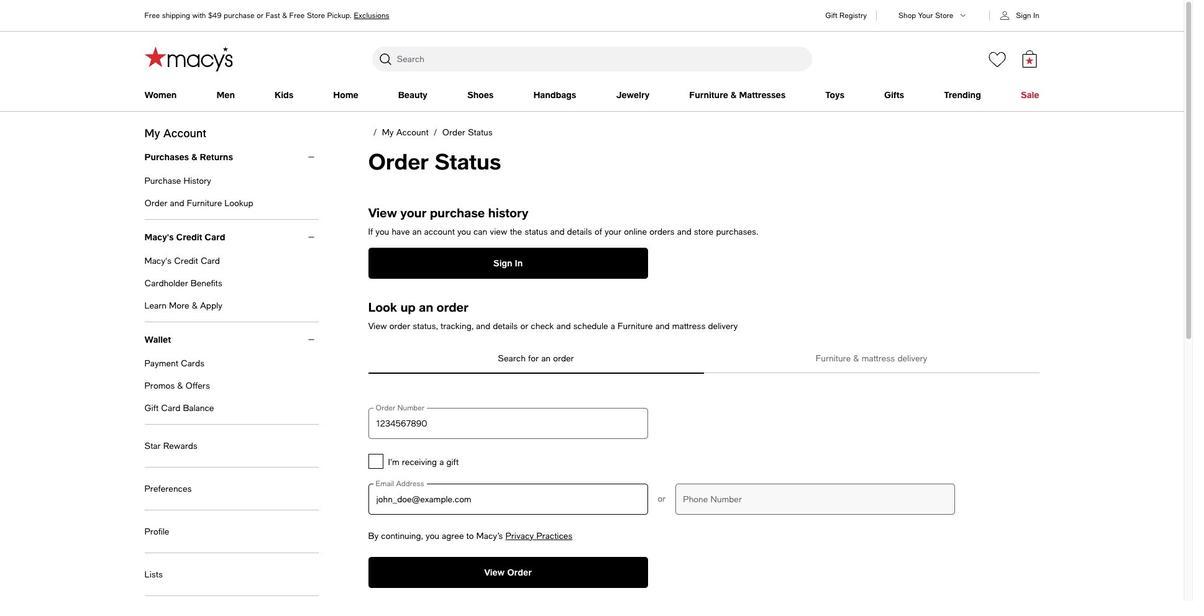 Task type: describe. For each thing, give the bounding box(es) containing it.
2 open image from the top
[[304, 230, 319, 245]]

I'm receiving a gift checkbox
[[368, 454, 383, 469]]

1 open image from the top
[[304, 150, 319, 165]]

Search text field
[[372, 47, 812, 71]]



Task type: vqa. For each thing, say whether or not it's contained in the screenshot.
SEARCH LARGE image on the left
yes



Task type: locate. For each thing, give the bounding box(es) containing it.
  email field
[[368, 484, 648, 515]]

shopping bag has 0 items image
[[1021, 50, 1039, 67]]

search large image
[[378, 52, 393, 67]]

tab list
[[368, 353, 1040, 373]]

  text field
[[368, 408, 648, 440]]

1 vertical spatial open image
[[304, 230, 319, 245]]

main content
[[368, 399, 1040, 589]]

open image
[[304, 333, 319, 348]]

0 vertical spatial open image
[[304, 150, 319, 165]]

  telephone field
[[676, 484, 956, 515]]

open image
[[304, 150, 319, 165], [304, 230, 319, 245]]



